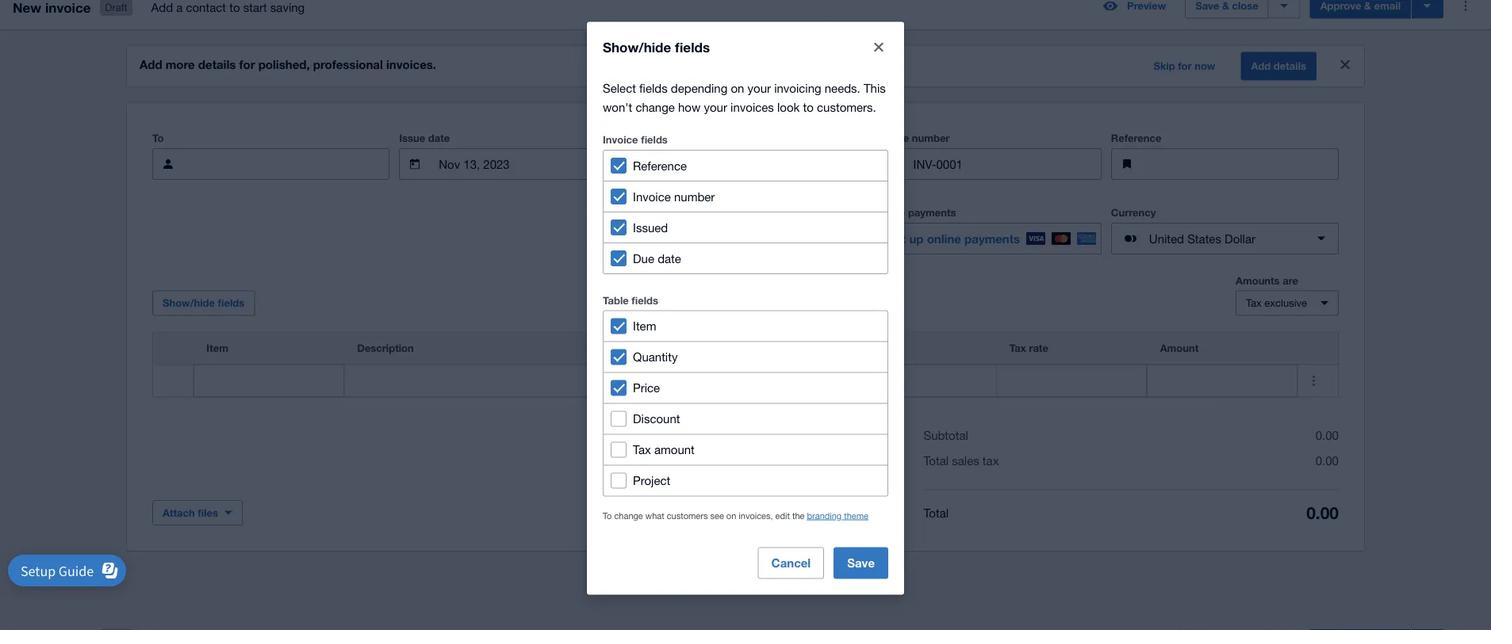 Task type: describe. For each thing, give the bounding box(es) containing it.
won't
[[603, 100, 632, 114]]

reference inside invoice fields group
[[633, 159, 687, 173]]

look
[[777, 100, 800, 114]]

select
[[603, 81, 636, 95]]

amounts are
[[1236, 275, 1299, 287]]

skip for now button
[[1144, 54, 1225, 79]]

show/hide fields button
[[152, 291, 255, 316]]

states
[[1188, 232, 1222, 246]]

invoice for invoice number element
[[874, 132, 909, 144]]

Reference text field
[[1149, 149, 1338, 179]]

tax exclusive button
[[1236, 291, 1339, 316]]

0.00 for total sales tax
[[1316, 454, 1339, 468]]

switch to classic invoicing button
[[663, 567, 828, 599]]

1 horizontal spatial invoice number
[[874, 132, 950, 144]]

amount
[[1160, 342, 1199, 355]]

customers.
[[817, 100, 876, 114]]

united states dollar button
[[1111, 223, 1339, 255]]

add details
[[1251, 60, 1307, 72]]

a
[[176, 0, 183, 14]]

to inside select fields depending on your invoicing needs.  this won't change how your invoices look to customers.
[[803, 100, 814, 114]]

tax exclusive
[[1246, 297, 1307, 309]]

1 vertical spatial your
[[704, 100, 727, 114]]

total for total sales tax
[[924, 454, 949, 468]]

show/hide inside dialog
[[603, 39, 671, 55]]

cancel
[[772, 557, 811, 571]]

0 horizontal spatial to
[[229, 0, 240, 14]]

due inside invoice fields group
[[633, 251, 654, 265]]

invoice fields group
[[603, 150, 889, 274]]

set
[[887, 232, 906, 246]]

add for add more details for polished, professional invoices.
[[140, 58, 162, 72]]

classic
[[729, 576, 765, 590]]

Amount field
[[1148, 366, 1298, 396]]

attach files button
[[152, 501, 243, 526]]

1 vertical spatial change
[[614, 511, 643, 521]]

0 vertical spatial due date
[[637, 132, 681, 144]]

tax for tax amount
[[633, 443, 651, 457]]

price inside table fields group
[[633, 381, 660, 395]]

are
[[1283, 275, 1299, 287]]

table
[[603, 294, 629, 307]]

contact element
[[152, 148, 390, 180]]

switch
[[676, 576, 712, 590]]

Issue date text field
[[437, 149, 589, 179]]

set up online payments
[[887, 232, 1020, 246]]

exclusive
[[1265, 297, 1307, 309]]

select fields depending on your invoicing needs.  this won't change how your invoices look to customers.
[[603, 81, 886, 114]]

table fields
[[603, 294, 658, 307]]

description
[[357, 342, 414, 355]]

invoices,
[[739, 511, 773, 521]]

table fields group
[[603, 311, 889, 497]]

0 horizontal spatial details
[[198, 58, 236, 72]]

to change what customers see on invoices, edit the branding theme
[[603, 511, 869, 521]]

online payments
[[874, 207, 956, 219]]

details inside the "add details" button
[[1274, 60, 1307, 72]]

issued
[[633, 221, 668, 234]]

invoices.
[[386, 58, 436, 72]]

tax for tax rate
[[1010, 342, 1026, 355]]

quantity
[[633, 350, 678, 364]]

0 vertical spatial due
[[637, 132, 656, 144]]

contact
[[186, 0, 226, 14]]

needs.
[[825, 81, 861, 95]]

qty.
[[628, 342, 647, 355]]

save
[[847, 557, 875, 571]]

to for to change what customers see on invoices, edit the branding theme
[[603, 511, 612, 521]]

subtotal
[[924, 429, 969, 443]]

show/hide inside button
[[163, 297, 215, 309]]

invoicing inside select fields depending on your invoicing needs.  this won't change how your invoices look to customers.
[[774, 81, 822, 95]]

Quantity field
[[615, 366, 695, 396]]

add more details for polished, professional invoices. status
[[127, 46, 1365, 87]]

tax amount
[[633, 443, 695, 457]]

theme
[[844, 511, 869, 521]]

0 horizontal spatial payments
[[908, 207, 956, 219]]

0 vertical spatial reference
[[1111, 132, 1162, 144]]

attach
[[163, 507, 195, 519]]

amounts
[[1236, 275, 1280, 287]]

show/hide fields inside dialog
[[603, 39, 710, 55]]

how
[[678, 100, 701, 114]]

rate
[[1029, 342, 1049, 355]]

attach files
[[163, 507, 218, 519]]

date inside invoice fields group
[[658, 251, 681, 265]]

saving
[[270, 0, 305, 14]]

due date inside invoice fields group
[[633, 251, 681, 265]]

Price field
[[696, 366, 846, 396]]

depending
[[671, 81, 728, 95]]

total for total
[[924, 506, 949, 520]]

show/hide fields inside button
[[163, 297, 245, 309]]

project
[[633, 474, 671, 488]]

issue date
[[399, 132, 450, 144]]

add for add a contact to start saving
[[151, 0, 173, 14]]

invoices
[[731, 100, 774, 114]]

professional
[[313, 58, 383, 72]]

save button
[[834, 548, 889, 580]]



Task type: vqa. For each thing, say whether or not it's contained in the screenshot.
the "Amount" inside Amount column header
no



Task type: locate. For each thing, give the bounding box(es) containing it.
add a contact to start saving
[[151, 0, 305, 14]]

invoice number down this
[[874, 132, 950, 144]]

0 vertical spatial to
[[229, 0, 240, 14]]

1 vertical spatial item
[[207, 342, 228, 355]]

to right switch
[[715, 576, 726, 590]]

total down total sales tax at the right
[[924, 506, 949, 520]]

on
[[731, 81, 744, 95], [727, 511, 736, 521]]

add details button
[[1241, 52, 1317, 81]]

branding
[[807, 511, 842, 521]]

invoice inside group
[[633, 190, 671, 203]]

edit
[[776, 511, 790, 521]]

now
[[1195, 60, 1216, 72]]

united
[[1149, 232, 1184, 246]]

invoicing inside the switch to classic invoicing button
[[769, 576, 816, 590]]

1 horizontal spatial to
[[603, 511, 612, 521]]

invoice up more date options image
[[603, 134, 638, 146]]

Due date text field
[[675, 149, 826, 179]]

for left polished,
[[239, 58, 255, 72]]

1 vertical spatial payments
[[965, 232, 1020, 246]]

switch to classic invoicing
[[676, 576, 816, 590]]

1 total from the top
[[924, 454, 949, 468]]

files
[[198, 507, 218, 519]]

invoice for invoice fields group
[[603, 134, 638, 146]]

add inside button
[[1251, 60, 1271, 72]]

0 vertical spatial price
[[708, 342, 734, 355]]

invoice fields
[[603, 134, 668, 146]]

tax rate
[[1010, 342, 1049, 355]]

tax inside the 'invoice line item list' element
[[1010, 342, 1026, 355]]

price down quantity
[[633, 381, 660, 395]]

due date down "how"
[[637, 132, 681, 144]]

this
[[864, 81, 886, 95]]

due
[[637, 132, 656, 144], [633, 251, 654, 265]]

change
[[636, 100, 675, 114], [614, 511, 643, 521]]

invoice line item list element
[[152, 332, 1339, 398]]

invoice down this
[[874, 132, 909, 144]]

0 vertical spatial tax
[[1246, 297, 1262, 309]]

0 vertical spatial number
[[912, 132, 950, 144]]

item up the qty. at the bottom of the page
[[633, 319, 656, 333]]

tax
[[983, 454, 999, 468]]

0 vertical spatial on
[[731, 81, 744, 95]]

2 horizontal spatial tax
[[1246, 297, 1262, 309]]

show/hide fields
[[603, 39, 710, 55], [163, 297, 245, 309]]

1 vertical spatial price
[[633, 381, 660, 395]]

1 vertical spatial tax
[[1010, 342, 1026, 355]]

discount
[[633, 412, 680, 426]]

more date options image
[[833, 148, 864, 180]]

1 horizontal spatial item
[[633, 319, 656, 333]]

on up invoices
[[731, 81, 744, 95]]

tax left rate
[[1010, 342, 1026, 355]]

add left more
[[140, 58, 162, 72]]

1 horizontal spatial tax
[[1010, 342, 1026, 355]]

2 vertical spatial to
[[715, 576, 726, 590]]

reference
[[1111, 132, 1162, 144], [633, 159, 687, 173]]

invoice up issued
[[633, 190, 671, 203]]

see
[[710, 511, 724, 521]]

united states dollar
[[1149, 232, 1256, 246]]

Invoice number text field
[[912, 149, 1101, 179]]

online
[[927, 232, 961, 246]]

skip
[[1154, 60, 1175, 72]]

show/hide fields dialog
[[587, 22, 904, 595]]

0 horizontal spatial for
[[239, 58, 255, 72]]

add more details for polished, professional invoices.
[[140, 58, 436, 72]]

tax inside popup button
[[1246, 297, 1262, 309]]

total sales tax
[[924, 454, 999, 468]]

your down depending
[[704, 100, 727, 114]]

0 vertical spatial item
[[633, 319, 656, 333]]

1 horizontal spatial for
[[1178, 60, 1192, 72]]

1 horizontal spatial to
[[715, 576, 726, 590]]

2 vertical spatial 0.00
[[1307, 503, 1339, 523]]

price
[[708, 342, 734, 355], [633, 381, 660, 395]]

1 vertical spatial due date
[[633, 251, 681, 265]]

number down "due date" text field
[[674, 190, 715, 203]]

0 horizontal spatial to
[[152, 132, 164, 144]]

1 vertical spatial show/hide fields
[[163, 297, 245, 309]]

0 horizontal spatial show/hide
[[163, 297, 215, 309]]

price up price field
[[708, 342, 734, 355]]

0 horizontal spatial tax
[[633, 443, 651, 457]]

date down "how"
[[659, 132, 681, 144]]

issue
[[399, 132, 425, 144]]

number inside invoice fields group
[[674, 190, 715, 203]]

1 vertical spatial on
[[727, 511, 736, 521]]

0 vertical spatial payments
[[908, 207, 956, 219]]

add left a
[[151, 0, 173, 14]]

0 vertical spatial your
[[748, 81, 771, 95]]

To text field
[[190, 149, 389, 179]]

your
[[748, 81, 771, 95], [704, 100, 727, 114]]

1 vertical spatial reference
[[633, 159, 687, 173]]

cancel button
[[758, 548, 824, 580]]

1 horizontal spatial details
[[1274, 60, 1307, 72]]

1 horizontal spatial number
[[912, 132, 950, 144]]

polished,
[[258, 58, 310, 72]]

tax for tax exclusive
[[1246, 297, 1262, 309]]

invoicing down cancel
[[769, 576, 816, 590]]

date
[[428, 132, 450, 144], [659, 132, 681, 144], [658, 251, 681, 265]]

skip for now
[[1154, 60, 1216, 72]]

details
[[198, 58, 236, 72], [1274, 60, 1307, 72]]

1 vertical spatial number
[[674, 190, 715, 203]]

1 vertical spatial show/hide
[[163, 297, 215, 309]]

your up invoices
[[748, 81, 771, 95]]

branding theme link
[[807, 511, 869, 521]]

date down issued
[[658, 251, 681, 265]]

to left start
[[229, 0, 240, 14]]

change left "how"
[[636, 100, 675, 114]]

close image
[[863, 31, 895, 63]]

tax up project on the left bottom of the page
[[633, 443, 651, 457]]

2 total from the top
[[924, 506, 949, 520]]

more date options image
[[595, 148, 627, 180]]

fields inside select fields depending on your invoicing needs.  this won't change how your invoices look to customers.
[[640, 81, 668, 95]]

1 vertical spatial total
[[924, 506, 949, 520]]

up
[[909, 232, 924, 246]]

for left now on the top of the page
[[1178, 60, 1192, 72]]

item down show/hide fields button
[[207, 342, 228, 355]]

date for "due date" text field
[[659, 132, 681, 144]]

1 horizontal spatial your
[[748, 81, 771, 95]]

on right see
[[727, 511, 736, 521]]

start
[[243, 0, 267, 14]]

1 vertical spatial invoice number
[[633, 190, 715, 203]]

number up invoice number element
[[912, 132, 950, 144]]

change inside select fields depending on your invoicing needs.  this won't change how your invoices look to customers.
[[636, 100, 675, 114]]

on inside select fields depending on your invoicing needs.  this won't change how your invoices look to customers.
[[731, 81, 744, 95]]

0 horizontal spatial item
[[207, 342, 228, 355]]

customers
[[667, 511, 708, 521]]

0 vertical spatial invoicing
[[774, 81, 822, 95]]

Description text field
[[345, 366, 614, 396]]

total down subtotal
[[924, 454, 949, 468]]

0 vertical spatial invoice number
[[874, 132, 950, 144]]

payments up online on the top right of the page
[[908, 207, 956, 219]]

1 vertical spatial to
[[603, 511, 612, 521]]

tax inside table fields group
[[633, 443, 651, 457]]

reference down "invoice fields"
[[633, 159, 687, 173]]

payments inside popup button
[[965, 232, 1020, 246]]

date right 'issue'
[[428, 132, 450, 144]]

for inside skip for now button
[[1178, 60, 1192, 72]]

1 horizontal spatial payments
[[965, 232, 1020, 246]]

date for issue date text box
[[428, 132, 450, 144]]

the
[[793, 511, 805, 521]]

0 horizontal spatial show/hide fields
[[163, 297, 245, 309]]

payments right online on the top right of the page
[[965, 232, 1020, 246]]

0 horizontal spatial price
[[633, 381, 660, 395]]

due date
[[637, 132, 681, 144], [633, 251, 681, 265]]

due date down issued
[[633, 251, 681, 265]]

more
[[166, 58, 195, 72]]

add for add details
[[1251, 60, 1271, 72]]

invoice number inside invoice fields group
[[633, 190, 715, 203]]

account
[[859, 342, 900, 355]]

draft
[[105, 1, 128, 14]]

sales
[[952, 454, 980, 468]]

invoice number element
[[874, 148, 1102, 180]]

fields inside button
[[218, 297, 245, 309]]

reference up the currency
[[1111, 132, 1162, 144]]

invoicing up look
[[774, 81, 822, 95]]

0 vertical spatial to
[[152, 132, 164, 144]]

0 horizontal spatial number
[[674, 190, 715, 203]]

change left 'what'
[[614, 511, 643, 521]]

1 vertical spatial 0.00
[[1316, 454, 1339, 468]]

add right now on the top of the page
[[1251, 60, 1271, 72]]

2 horizontal spatial to
[[803, 100, 814, 114]]

item
[[633, 319, 656, 333], [207, 342, 228, 355]]

to inside button
[[715, 576, 726, 590]]

add
[[151, 0, 173, 14], [140, 58, 162, 72], [1251, 60, 1271, 72]]

0 vertical spatial 0.00
[[1316, 429, 1339, 443]]

1 vertical spatial due
[[633, 251, 654, 265]]

payments
[[908, 207, 956, 219], [965, 232, 1020, 246]]

0 horizontal spatial invoice number
[[633, 190, 715, 203]]

1 horizontal spatial reference
[[1111, 132, 1162, 144]]

0.00 for subtotal
[[1316, 429, 1339, 443]]

for
[[239, 58, 255, 72], [1178, 60, 1192, 72]]

tax
[[1246, 297, 1262, 309], [1010, 342, 1026, 355], [633, 443, 651, 457]]

tax down amounts
[[1246, 297, 1262, 309]]

0.00
[[1316, 429, 1339, 443], [1316, 454, 1339, 468], [1307, 503, 1339, 523]]

dollar
[[1225, 232, 1256, 246]]

item inside table fields group
[[633, 319, 656, 333]]

to
[[152, 132, 164, 144], [603, 511, 612, 521]]

set up online payments button
[[874, 223, 1102, 255]]

what
[[646, 511, 665, 521]]

0 horizontal spatial your
[[704, 100, 727, 114]]

fields
[[675, 39, 710, 55], [640, 81, 668, 95], [641, 134, 668, 146], [632, 294, 658, 307], [218, 297, 245, 309]]

1 vertical spatial to
[[803, 100, 814, 114]]

to inside the show/hide fields dialog
[[603, 511, 612, 521]]

1 vertical spatial invoicing
[[769, 576, 816, 590]]

0 vertical spatial show/hide fields
[[603, 39, 710, 55]]

price inside the 'invoice line item list' element
[[708, 342, 734, 355]]

0 horizontal spatial reference
[[633, 159, 687, 173]]

currency
[[1111, 207, 1156, 219]]

1 horizontal spatial show/hide
[[603, 39, 671, 55]]

invoice number up issued
[[633, 190, 715, 203]]

total
[[924, 454, 949, 468], [924, 506, 949, 520]]

1 horizontal spatial price
[[708, 342, 734, 355]]

to right look
[[803, 100, 814, 114]]

2 vertical spatial tax
[[633, 443, 651, 457]]

online
[[874, 207, 905, 219]]

to for to
[[152, 132, 164, 144]]

0 vertical spatial change
[[636, 100, 675, 114]]

0 vertical spatial show/hide
[[603, 39, 671, 55]]

to
[[229, 0, 240, 14], [803, 100, 814, 114], [715, 576, 726, 590]]

amount
[[654, 443, 695, 457]]

1 horizontal spatial show/hide fields
[[603, 39, 710, 55]]

0 vertical spatial total
[[924, 454, 949, 468]]



